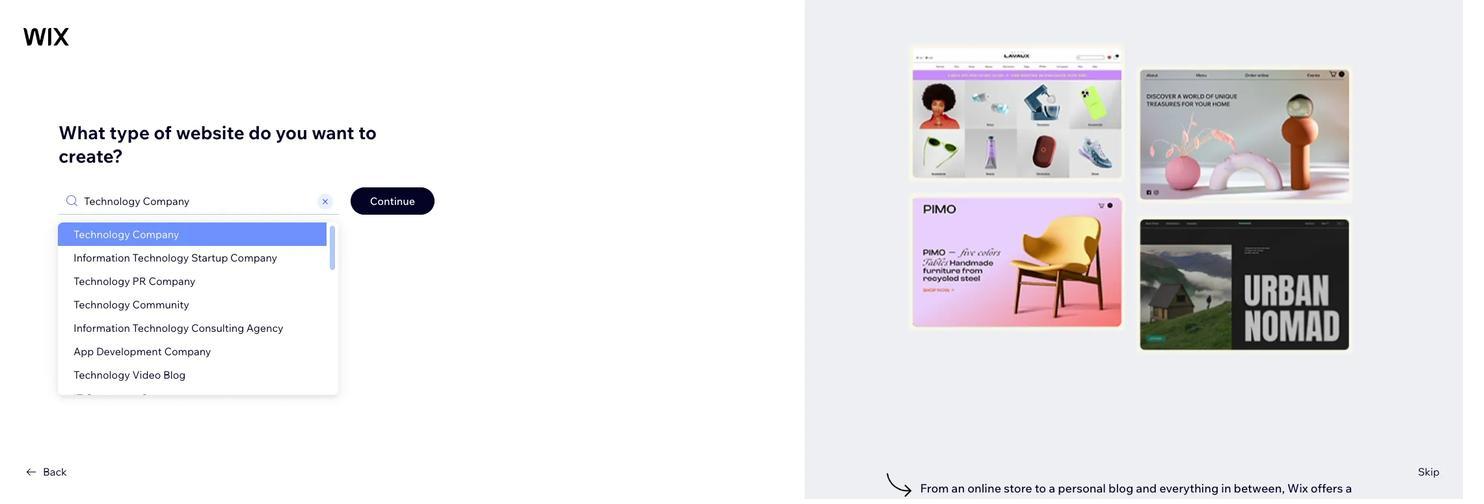 Task type: describe. For each thing, give the bounding box(es) containing it.
create?
[[59, 145, 123, 167]]

company for technology pr company
[[149, 275, 196, 288]]

development
[[96, 345, 162, 358]]

an
[[952, 481, 965, 496]]

2 a from the left
[[1346, 481, 1353, 496]]

information for information technology consulting agency
[[74, 322, 130, 335]]

contractor
[[85, 392, 138, 405]]

company right startup on the bottom of page
[[230, 251, 277, 264]]

build.
[[1321, 497, 1352, 499]]

online
[[968, 481, 1002, 496]]

information technology consulting agency
[[74, 322, 284, 335]]

technology for pr
[[74, 275, 130, 288]]

for
[[1151, 497, 1167, 499]]

company inside technology company 'option'
[[132, 228, 179, 241]]

blog
[[163, 368, 186, 381]]

professional
[[998, 497, 1066, 499]]

of inside what type of website do you want to create?
[[154, 121, 172, 144]]

everything
[[1160, 481, 1219, 496]]

do
[[249, 121, 272, 144]]

information for information technology startup company
[[74, 251, 130, 264]]

agency
[[247, 322, 284, 335]]

apps
[[1122, 497, 1149, 499]]

store
[[1004, 481, 1033, 496]]

2 horizontal spatial of
[[1218, 497, 1230, 499]]

what type of website do you want to create?
[[59, 121, 377, 167]]

technology video blog
[[74, 368, 186, 381]]

1 horizontal spatial of
[[984, 497, 995, 499]]

technology company
[[74, 228, 179, 241]]

want inside from an online store to a personal blog and everything in between, wix offers a wide range of professional tools and apps for the type of site you want to build.
[[1278, 497, 1304, 499]]

type inside what type of website do you want to create?
[[110, 121, 150, 144]]

from an online store to a personal blog and everything in between, wix offers a wide range of professional tools and apps for the type of site you want to build.
[[921, 481, 1353, 499]]

technology for community
[[74, 298, 130, 311]]

technology community
[[74, 298, 189, 311]]

pr
[[132, 275, 146, 288]]

startup
[[191, 251, 228, 264]]

it contractor company
[[74, 392, 187, 405]]

0 horizontal spatial and
[[1098, 497, 1119, 499]]

technology up pr at left bottom
[[132, 251, 189, 264]]

in
[[1222, 481, 1232, 496]]

from
[[921, 481, 949, 496]]

continue
[[370, 195, 415, 208]]

0 vertical spatial and
[[1137, 481, 1158, 496]]

app
[[74, 345, 94, 358]]

back button
[[23, 464, 67, 480]]

back
[[43, 465, 67, 478]]



Task type: locate. For each thing, give the bounding box(es) containing it.
you right do
[[276, 121, 308, 144]]

0 horizontal spatial type
[[110, 121, 150, 144]]

what
[[59, 121, 105, 144]]

1 vertical spatial type
[[1191, 497, 1216, 499]]

technology company option
[[58, 223, 327, 246]]

0 horizontal spatial of
[[154, 121, 172, 144]]

company down "information technology consulting agency" at the left of page
[[164, 345, 211, 358]]

company up information technology startup company
[[132, 228, 179, 241]]

want inside what type of website do you want to create?
[[312, 121, 354, 144]]

information up 'app'
[[74, 322, 130, 335]]

of left website
[[154, 121, 172, 144]]

skip button
[[1419, 464, 1440, 480]]

company down 'blog'
[[140, 392, 187, 405]]

technology up technology pr company
[[74, 228, 130, 241]]

technology pr company
[[74, 275, 196, 288]]

1 horizontal spatial type
[[1191, 497, 1216, 499]]

community
[[132, 298, 189, 311]]

1 a from the left
[[1049, 481, 1056, 496]]

list box containing technology company
[[58, 223, 338, 410]]

1 vertical spatial to
[[1035, 481, 1047, 496]]

a
[[1049, 481, 1056, 496], [1346, 481, 1353, 496]]

and up 'apps'
[[1137, 481, 1158, 496]]

tools
[[1068, 497, 1096, 499]]

1 horizontal spatial and
[[1137, 481, 1158, 496]]

2 information from the top
[[74, 322, 130, 335]]

1 vertical spatial want
[[1278, 497, 1304, 499]]

1 horizontal spatial a
[[1346, 481, 1353, 496]]

company for it contractor company
[[140, 392, 187, 405]]

personal
[[1059, 481, 1107, 496]]

and
[[1137, 481, 1158, 496], [1098, 497, 1119, 499]]

to
[[359, 121, 377, 144], [1035, 481, 1047, 496], [1307, 497, 1318, 499]]

Search for your business or site type field
[[80, 188, 316, 214]]

0 horizontal spatial a
[[1049, 481, 1056, 496]]

information down technology company
[[74, 251, 130, 264]]

a up build.
[[1346, 481, 1353, 496]]

type
[[110, 121, 150, 144], [1191, 497, 1216, 499]]

0 horizontal spatial you
[[276, 121, 308, 144]]

technology left pr at left bottom
[[74, 275, 130, 288]]

it
[[74, 392, 83, 405]]

information
[[74, 251, 130, 264], [74, 322, 130, 335]]

wix
[[1288, 481, 1309, 496]]

0 vertical spatial you
[[276, 121, 308, 144]]

and down blog
[[1098, 497, 1119, 499]]

1 horizontal spatial you
[[1255, 497, 1275, 499]]

2 horizontal spatial to
[[1307, 497, 1318, 499]]

1 vertical spatial and
[[1098, 497, 1119, 499]]

want
[[312, 121, 354, 144], [1278, 497, 1304, 499]]

type inside from an online store to a personal blog and everything in between, wix offers a wide range of professional tools and apps for the type of site you want to build.
[[1191, 497, 1216, 499]]

0 horizontal spatial to
[[359, 121, 377, 144]]

site
[[1232, 497, 1252, 499]]

continue button
[[351, 187, 435, 215]]

1 vertical spatial information
[[74, 322, 130, 335]]

company down information technology startup company
[[149, 275, 196, 288]]

the
[[1170, 497, 1188, 499]]

0 horizontal spatial want
[[312, 121, 354, 144]]

1 horizontal spatial to
[[1035, 481, 1047, 496]]

company
[[132, 228, 179, 241], [230, 251, 277, 264], [149, 275, 196, 288], [164, 345, 211, 358], [140, 392, 187, 405]]

0 vertical spatial type
[[110, 121, 150, 144]]

technology for company
[[74, 228, 130, 241]]

company for app development company
[[164, 345, 211, 358]]

technology down technology pr company
[[74, 298, 130, 311]]

website
[[176, 121, 245, 144]]

type up create? at the left top
[[110, 121, 150, 144]]

to inside what type of website do you want to create?
[[359, 121, 377, 144]]

you
[[276, 121, 308, 144], [1255, 497, 1275, 499]]

technology up contractor
[[74, 368, 130, 381]]

0 vertical spatial information
[[74, 251, 130, 264]]

between,
[[1235, 481, 1286, 496]]

1 vertical spatial you
[[1255, 497, 1275, 499]]

wide
[[921, 497, 947, 499]]

of down in
[[1218, 497, 1230, 499]]

technology down community on the bottom
[[132, 322, 189, 335]]

1 information from the top
[[74, 251, 130, 264]]

technology inside 'option'
[[74, 228, 130, 241]]

a up professional
[[1049, 481, 1056, 496]]

1 horizontal spatial want
[[1278, 497, 1304, 499]]

0 vertical spatial want
[[312, 121, 354, 144]]

skip
[[1419, 465, 1440, 478]]

type down everything
[[1191, 497, 1216, 499]]

you inside from an online store to a personal blog and everything in between, wix offers a wide range of professional tools and apps for the type of site you want to build.
[[1255, 497, 1275, 499]]

of
[[154, 121, 172, 144], [984, 497, 995, 499], [1218, 497, 1230, 499]]

video
[[132, 368, 161, 381]]

2 vertical spatial to
[[1307, 497, 1318, 499]]

consulting
[[191, 322, 244, 335]]

technology
[[74, 228, 130, 241], [132, 251, 189, 264], [74, 275, 130, 288], [74, 298, 130, 311], [132, 322, 189, 335], [74, 368, 130, 381]]

range
[[950, 497, 982, 499]]

offers
[[1311, 481, 1344, 496]]

app development company
[[74, 345, 211, 358]]

of down online at the right bottom of page
[[984, 497, 995, 499]]

0 vertical spatial to
[[359, 121, 377, 144]]

you inside what type of website do you want to create?
[[276, 121, 308, 144]]

you down between,
[[1255, 497, 1275, 499]]

technology for video
[[74, 368, 130, 381]]

blog
[[1109, 481, 1134, 496]]

list box
[[58, 223, 338, 410]]

information technology startup company
[[74, 251, 277, 264]]



Task type: vqa. For each thing, say whether or not it's contained in the screenshot.
important
no



